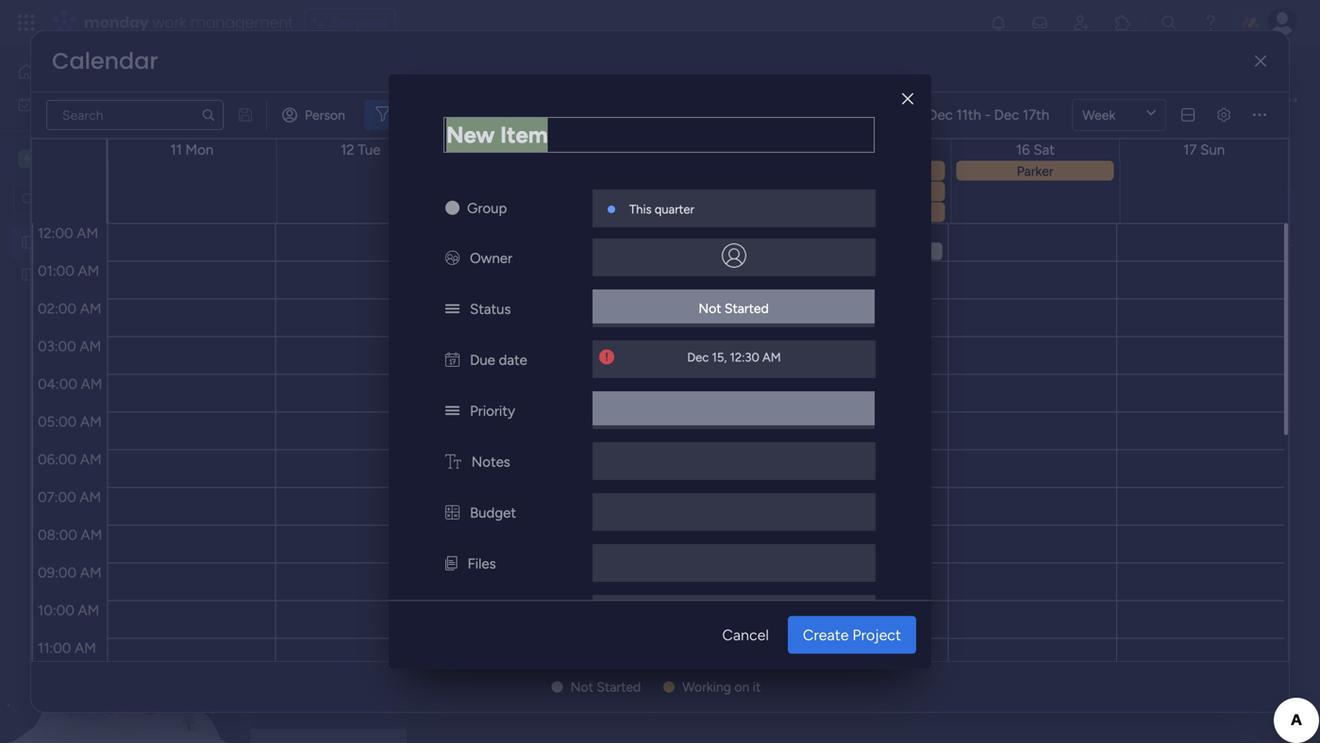 Task type: vqa. For each thing, say whether or not it's contained in the screenshot.
plans
yes



Task type: describe. For each thing, give the bounding box(es) containing it.
ups
[[817, 365, 841, 383]]

noah lott link
[[742, 316, 810, 334]]

table
[[347, 135, 378, 152]]

15
[[850, 142, 864, 159]]

13
[[507, 142, 520, 159]]

write updates via email:
[[1153, 234, 1294, 250]]

files button
[[776, 134, 831, 164]]

on
[[735, 680, 750, 696]]

timelines
[[572, 101, 625, 118]]

13 wed link
[[507, 142, 553, 159]]

project
[[804, 101, 846, 118]]

fri
[[868, 142, 884, 159]]

1 horizontal spatial person
[[655, 186, 696, 202]]

01:00 am
[[38, 263, 99, 280]]

main table
[[315, 135, 378, 152]]

quarter
[[655, 202, 695, 217]]

this
[[630, 202, 652, 217]]

list box containing all spacecraft
[[0, 223, 241, 546]]

1 vertical spatial spacecraft
[[62, 235, 128, 251]]

noah lott image
[[1268, 8, 1298, 38]]

am for 09:00 am
[[80, 565, 102, 582]]

search everything image
[[1160, 13, 1179, 32]]

with
[[845, 365, 875, 383]]

1 of from the left
[[394, 101, 406, 118]]

0 vertical spatial close image
[[682, 69, 694, 82]]

invite members image
[[1072, 13, 1091, 32]]

working on it
[[683, 680, 761, 696]]

select product image
[[17, 13, 36, 32]]

workspace image
[[18, 149, 37, 169]]

due
[[470, 352, 495, 369]]

show board description image
[[458, 70, 481, 89]]

17 sun link
[[1184, 142, 1225, 159]]

and inside button
[[628, 101, 650, 118]]

started inside dialog
[[725, 300, 769, 317]]

wed
[[524, 142, 553, 159]]

0 horizontal spatial started
[[597, 680, 641, 696]]

notifications image
[[989, 13, 1008, 32]]

am for 05:00 am
[[80, 414, 102, 431]]

add view image
[[547, 137, 555, 150]]

2 horizontal spatial dec
[[995, 106, 1020, 123]]

management
[[190, 12, 293, 33]]

v2 settings line image
[[1218, 108, 1231, 122]]

08:00
[[38, 527, 77, 544]]

all spacecraft inside list box
[[44, 235, 128, 251]]

16 sat
[[1017, 142, 1055, 159]]

am for 12:00 am
[[77, 225, 98, 242]]

sat
[[1034, 142, 1055, 159]]

/ 1 button
[[364, 100, 473, 130]]

dec for dec 15, 12:30 am
[[687, 350, 709, 365]]

1 vertical spatial not started
[[571, 680, 641, 696]]

help button
[[1160, 690, 1226, 721]]

sun
[[1201, 142, 1225, 159]]

noah
[[742, 316, 779, 334]]

public board image
[[20, 234, 38, 252]]

am for 06:00 am
[[80, 452, 102, 469]]

03:00
[[38, 338, 76, 355]]

log
[[894, 141, 916, 157]]

09:00 am
[[38, 565, 102, 582]]

11th
[[957, 106, 982, 123]]

files inside dialog
[[468, 556, 496, 573]]

due
[[736, 365, 762, 383]]

see
[[330, 15, 353, 31]]

17
[[1184, 142, 1197, 159]]

my
[[42, 96, 60, 112]]

16 sat link
[[1017, 142, 1055, 159]]

Search in workspace field
[[40, 189, 158, 211]]

create project button
[[788, 617, 917, 654]]

thu
[[696, 142, 719, 159]]

government
[[1014, 365, 1096, 383]]

02:00
[[38, 301, 76, 318]]

set
[[550, 101, 569, 118]]

updates
[[712, 141, 762, 157]]

10:00 am
[[38, 603, 99, 620]]

dec 15, 12:30 am
[[687, 350, 781, 365]]

12:30
[[730, 350, 760, 365]]

v2 status image
[[446, 403, 460, 420]]

noah lott image
[[1226, 89, 1251, 113]]

am for 03:00 am
[[80, 338, 101, 355]]

manage any type of project. assign owners, set timelines and keep track of where your project stands. button
[[286, 98, 920, 121]]

reply
[[1131, 431, 1169, 449]]

/ inside popup button
[[428, 107, 433, 123]]

add
[[449, 185, 474, 202]]

not started inside dialog
[[699, 300, 769, 317]]

v2 multiple person column image
[[446, 250, 460, 267]]

11:00
[[38, 641, 71, 658]]

17th
[[1023, 106, 1050, 123]]

Filter dashboard by text search field
[[46, 100, 224, 130]]

02:00 am
[[38, 301, 102, 318]]

workspace image
[[23, 149, 32, 169]]

Search field
[[558, 181, 615, 207]]

new board
[[44, 267, 110, 283]]

this quarter
[[630, 202, 695, 217]]

08:00 am
[[38, 527, 102, 544]]

lott
[[782, 316, 810, 334]]

help image
[[1202, 13, 1221, 32]]

manage
[[289, 101, 336, 118]]

new for new project
[[294, 186, 321, 202]]

help
[[1176, 696, 1210, 715]]

keep
[[653, 101, 682, 118]]

list arrow image
[[865, 109, 871, 121]]

hold
[[784, 365, 813, 383]]

my work
[[42, 96, 92, 112]]

1 inside popup button
[[436, 107, 442, 123]]

owners,
[[501, 101, 547, 118]]

documentation
[[878, 365, 982, 383]]

11
[[170, 142, 182, 159]]

week
[[1083, 107, 1116, 123]]

am for 02:00 am
[[80, 301, 102, 318]]

-
[[985, 106, 991, 123]]

07:00 am
[[38, 489, 101, 506]]

1 horizontal spatial all spacecraft
[[287, 63, 445, 95]]

inbox image
[[1031, 13, 1050, 32]]

14 thu
[[677, 142, 719, 159]]

angle down image
[[384, 187, 393, 201]]

stands.
[[850, 101, 891, 118]]

like button
[[683, 412, 980, 468]]

dapulse date column image
[[446, 352, 460, 369]]

0 vertical spatial spacecraft
[[320, 63, 445, 95]]

files inside button
[[790, 141, 817, 157]]

search image
[[201, 108, 216, 123]]

updates / 1
[[712, 141, 779, 157]]

0 vertical spatial person button
[[275, 100, 357, 130]]



Task type: locate. For each thing, give the bounding box(es) containing it.
0 horizontal spatial project
[[324, 186, 367, 202]]

status
[[470, 301, 511, 318]]

1 horizontal spatial started
[[725, 300, 769, 317]]

to
[[766, 365, 780, 383]]

1
[[436, 107, 442, 123], [773, 141, 779, 157]]

1 horizontal spatial person button
[[625, 179, 707, 209]]

all up manage
[[287, 63, 314, 95]]

1 horizontal spatial 1
[[773, 141, 779, 157]]

0 horizontal spatial new
[[44, 267, 72, 283]]

1 horizontal spatial files
[[790, 141, 817, 157]]

1 horizontal spatial not
[[699, 300, 722, 317]]

home
[[43, 64, 79, 80]]

home button
[[11, 57, 203, 87]]

group
[[467, 200, 507, 217]]

work for my
[[63, 96, 92, 112]]

project for create project
[[853, 627, 902, 644]]

am right the 09:00
[[80, 565, 102, 582]]

am for 08:00 am
[[81, 527, 102, 544]]

started up 12:30
[[725, 300, 769, 317]]

apps image
[[1114, 13, 1133, 32]]

dec for dec 11th - dec 17th
[[928, 106, 953, 123]]

1 vertical spatial new
[[44, 267, 72, 283]]

assign
[[458, 101, 498, 118]]

1 vertical spatial /
[[765, 141, 770, 157]]

0 vertical spatial person
[[305, 107, 345, 123]]

0 vertical spatial not
[[699, 300, 722, 317]]

09:00
[[38, 565, 77, 582]]

new for new board
[[44, 267, 72, 283]]

1 vertical spatial project
[[853, 627, 902, 644]]

0 horizontal spatial of
[[394, 101, 406, 118]]

1 horizontal spatial /
[[765, 141, 770, 157]]

track
[[685, 101, 715, 118]]

1 vertical spatial person
[[655, 186, 696, 202]]

option
[[0, 226, 241, 229]]

main
[[315, 135, 344, 152]]

0 vertical spatial 1
[[436, 107, 442, 123]]

0 vertical spatial new
[[294, 186, 321, 202]]

dapulse x slim image
[[1255, 55, 1267, 68]]

work right monday
[[153, 12, 186, 33]]

am inside dialog
[[763, 350, 781, 365]]

via
[[1240, 234, 1256, 250]]

0 horizontal spatial spacecraft
[[62, 235, 128, 251]]

calendar down assign
[[469, 135, 522, 152]]

12
[[341, 142, 355, 159]]

person button up main
[[275, 100, 357, 130]]

person
[[305, 107, 345, 123], [655, 186, 696, 202]]

1 inside button
[[773, 141, 779, 157]]

0 horizontal spatial files
[[468, 556, 496, 573]]

16
[[1017, 142, 1030, 159]]

0 vertical spatial all spacecraft
[[287, 63, 445, 95]]

0 vertical spatial started
[[725, 300, 769, 317]]

1 left arrow down image
[[436, 107, 442, 123]]

am right 01:00
[[78, 263, 99, 280]]

see plans
[[330, 15, 387, 31]]

close image
[[682, 69, 694, 82], [902, 92, 914, 106]]

files
[[790, 141, 817, 157], [468, 556, 496, 573]]

calendar
[[52, 45, 158, 77], [469, 135, 522, 152]]

am up to
[[763, 350, 781, 365]]

cancel
[[722, 627, 769, 644]]

0 horizontal spatial all spacecraft
[[44, 235, 128, 251]]

/ right updates
[[765, 141, 770, 157]]

0 horizontal spatial person button
[[275, 100, 357, 130]]

1 right updates
[[773, 141, 779, 157]]

am right the 11:00
[[75, 641, 96, 658]]

am for 10:00 am
[[78, 603, 99, 620]]

1 vertical spatial 1
[[773, 141, 779, 157]]

person button down "14"
[[625, 179, 707, 209]]

am for 01:00 am
[[78, 263, 99, 280]]

close image right stands. in the right top of the page
[[902, 92, 914, 106]]

/ 1
[[428, 107, 442, 123]]

it
[[753, 680, 761, 696]]

0 vertical spatial files
[[790, 141, 817, 157]]

activity
[[845, 141, 891, 157]]

1 vertical spatial calendar
[[469, 135, 522, 152]]

write
[[1153, 234, 1185, 250]]

spacecraft up type in the top of the page
[[320, 63, 445, 95]]

not inside dialog
[[699, 300, 722, 317]]

all spacecraft up type in the top of the page
[[287, 63, 445, 95]]

0 vertical spatial /
[[428, 107, 433, 123]]

1 horizontal spatial close image
[[902, 92, 914, 106]]

lottie animation element
[[0, 553, 241, 744]]

0 horizontal spatial person
[[305, 107, 345, 123]]

/ inside button
[[765, 141, 770, 157]]

am for 04:00 am
[[81, 376, 102, 393]]

1 horizontal spatial calendar
[[469, 135, 522, 152]]

and left government
[[985, 365, 1010, 383]]

spacecraft
[[320, 63, 445, 95], [62, 235, 128, 251]]

v2 status image
[[446, 301, 460, 318]]

arrow down image
[[450, 104, 473, 126]]

1 vertical spatial files
[[468, 556, 496, 573]]

spacecraft up the "board"
[[62, 235, 128, 251]]

am for 07:00 am
[[80, 489, 101, 506]]

0 horizontal spatial all
[[44, 235, 59, 251]]

0 horizontal spatial /
[[428, 107, 433, 123]]

14
[[677, 142, 692, 159]]

0 vertical spatial work
[[153, 12, 186, 33]]

add to favorites image
[[490, 69, 509, 88]]

all spacecraft
[[287, 63, 445, 95], [44, 235, 128, 251]]

lottie animation image
[[0, 553, 241, 744]]

05:00
[[38, 414, 77, 431]]

None field
[[676, 90, 1216, 114], [444, 117, 875, 153], [676, 90, 1216, 114], [444, 117, 875, 153]]

0 horizontal spatial calendar
[[52, 45, 158, 77]]

dialog
[[389, 74, 932, 686]]

0 horizontal spatial 1
[[436, 107, 442, 123]]

1 horizontal spatial and
[[985, 365, 1010, 383]]

project right 'create'
[[853, 627, 902, 644]]

of right track
[[718, 101, 731, 118]]

/ left arrow down image
[[428, 107, 433, 123]]

activity log button
[[831, 134, 931, 164]]

1 vertical spatial not
[[571, 680, 594, 696]]

see plans button
[[305, 8, 396, 37]]

1 vertical spatial work
[[63, 96, 92, 112]]

and left keep
[[628, 101, 650, 118]]

06:00 am
[[38, 452, 102, 469]]

am right 05:00
[[80, 414, 102, 431]]

0 horizontal spatial work
[[63, 96, 92, 112]]

11:00 am
[[38, 641, 96, 658]]

calendar down monday
[[52, 45, 158, 77]]

manage any type of project. assign owners, set timelines and keep track of where your project stands.
[[289, 101, 891, 118]]

date
[[499, 352, 528, 369]]

project inside dialog
[[853, 627, 902, 644]]

board
[[75, 267, 110, 283]]

new right private board image
[[44, 267, 72, 283]]

calendar for calendar field
[[52, 45, 158, 77]]

new project button
[[286, 179, 375, 209]]

new down main
[[294, 186, 321, 202]]

stuck due to hold ups with documentation and government funding.
[[694, 365, 1155, 383]]

15,
[[712, 350, 727, 365]]

10:00
[[38, 603, 74, 620]]

1 horizontal spatial of
[[718, 101, 731, 118]]

0 vertical spatial calendar
[[52, 45, 158, 77]]

2 of from the left
[[718, 101, 731, 118]]

am for 11:00 am
[[75, 641, 96, 658]]

monday
[[84, 12, 149, 33]]

calendar inside button
[[469, 135, 522, 152]]

not started
[[699, 300, 769, 317], [571, 680, 641, 696]]

more dots image
[[1254, 108, 1267, 122]]

work inside "button"
[[63, 96, 92, 112]]

12:00 am
[[38, 225, 98, 242]]

am
[[77, 225, 98, 242], [78, 263, 99, 280], [80, 301, 102, 318], [80, 338, 101, 355], [763, 350, 781, 365], [81, 376, 102, 393], [80, 414, 102, 431], [80, 452, 102, 469], [80, 489, 101, 506], [81, 527, 102, 544], [80, 565, 102, 582], [78, 603, 99, 620], [75, 641, 96, 658]]

work
[[153, 12, 186, 33], [63, 96, 92, 112]]

am right '12:00'
[[77, 225, 98, 242]]

tue
[[358, 142, 381, 159]]

0 vertical spatial all
[[287, 63, 314, 95]]

all spacecraft up the "board"
[[44, 235, 128, 251]]

email:
[[1260, 234, 1294, 250]]

0 vertical spatial and
[[628, 101, 650, 118]]

All Spacecraft field
[[282, 63, 450, 95]]

add widget
[[449, 185, 518, 202]]

budget
[[470, 505, 516, 522]]

12:00
[[38, 225, 73, 242]]

05:00 am
[[38, 414, 102, 431]]

1 horizontal spatial not started
[[699, 300, 769, 317]]

am right 03:00
[[80, 338, 101, 355]]

v2 file column image
[[446, 556, 457, 573]]

1 vertical spatial all
[[44, 235, 59, 251]]

priority
[[470, 403, 515, 420]]

0 horizontal spatial and
[[628, 101, 650, 118]]

14 thu link
[[677, 142, 719, 159]]

15 fri
[[850, 142, 884, 159]]

1 horizontal spatial work
[[153, 12, 186, 33]]

1 vertical spatial person button
[[625, 179, 707, 209]]

any
[[339, 101, 360, 118]]

0 horizontal spatial not
[[571, 680, 594, 696]]

all right public board icon
[[44, 235, 59, 251]]

dialog containing cancel
[[389, 74, 932, 686]]

12 tue link
[[341, 142, 381, 159]]

1 vertical spatial started
[[597, 680, 641, 696]]

am right 10:00
[[78, 603, 99, 620]]

v2 sun image
[[446, 200, 460, 217]]

person up main
[[305, 107, 345, 123]]

work right my
[[63, 96, 92, 112]]

dec inside dialog
[[687, 350, 709, 365]]

dec left the 11th
[[928, 106, 953, 123]]

calendar for calendar button
[[469, 135, 522, 152]]

noah lott
[[742, 316, 810, 334]]

started left working
[[597, 680, 641, 696]]

1 vertical spatial and
[[985, 365, 1010, 383]]

files right v2 file column icon
[[468, 556, 496, 573]]

1 vertical spatial close image
[[902, 92, 914, 106]]

of right type in the top of the page
[[394, 101, 406, 118]]

0 horizontal spatial close image
[[682, 69, 694, 82]]

am right 02:00
[[80, 301, 102, 318]]

files down today "button"
[[790, 141, 817, 157]]

create
[[803, 627, 849, 644]]

dec
[[928, 106, 953, 123], [995, 106, 1020, 123], [687, 350, 709, 365]]

person up quarter
[[655, 186, 696, 202]]

13 wed
[[507, 142, 553, 159]]

activity log
[[845, 141, 916, 157]]

0 horizontal spatial not started
[[571, 680, 641, 696]]

and
[[628, 101, 650, 118], [985, 365, 1010, 383]]

close image up track
[[682, 69, 694, 82]]

of
[[394, 101, 406, 118], [718, 101, 731, 118]]

am right 07:00
[[80, 489, 101, 506]]

list box
[[0, 223, 241, 546]]

Calendar field
[[47, 45, 163, 77]]

work for monday
[[153, 12, 186, 33]]

0 vertical spatial project
[[324, 186, 367, 202]]

today button
[[793, 100, 845, 130]]

add widget button
[[414, 178, 526, 209]]

1 horizontal spatial project
[[853, 627, 902, 644]]

0 horizontal spatial dec
[[687, 350, 709, 365]]

11 mon link
[[170, 142, 214, 159]]

1 horizontal spatial spacecraft
[[320, 63, 445, 95]]

12 tue
[[341, 142, 381, 159]]

today
[[801, 107, 837, 123]]

private board image
[[20, 266, 38, 284]]

dec left 15,
[[687, 350, 709, 365]]

01:00
[[38, 263, 74, 280]]

v2 overdue deadline image
[[599, 349, 615, 367]]

04:00 am
[[38, 376, 102, 393]]

1 horizontal spatial all
[[287, 63, 314, 95]]

notes
[[472, 454, 511, 471]]

new
[[294, 186, 321, 202], [44, 267, 72, 283]]

1 vertical spatial all spacecraft
[[44, 235, 128, 251]]

started
[[725, 300, 769, 317], [597, 680, 641, 696]]

1 horizontal spatial dec
[[928, 106, 953, 123]]

06:00
[[38, 452, 77, 469]]

None search field
[[46, 100, 224, 130]]

1 horizontal spatial new
[[294, 186, 321, 202]]

dec right - on the top of page
[[995, 106, 1020, 123]]

project.
[[409, 101, 455, 118]]

am right 06:00
[[80, 452, 102, 469]]

0 vertical spatial not started
[[699, 300, 769, 317]]

project left angle down icon
[[324, 186, 367, 202]]

dapulse numbers column image
[[446, 505, 460, 522]]

dapulse text column image
[[446, 454, 461, 471]]

am right the 04:00
[[81, 376, 102, 393]]

project for new project
[[324, 186, 367, 202]]

new inside new project button
[[294, 186, 321, 202]]

like
[[828, 431, 855, 449]]

am right the '08:00'
[[81, 527, 102, 544]]



